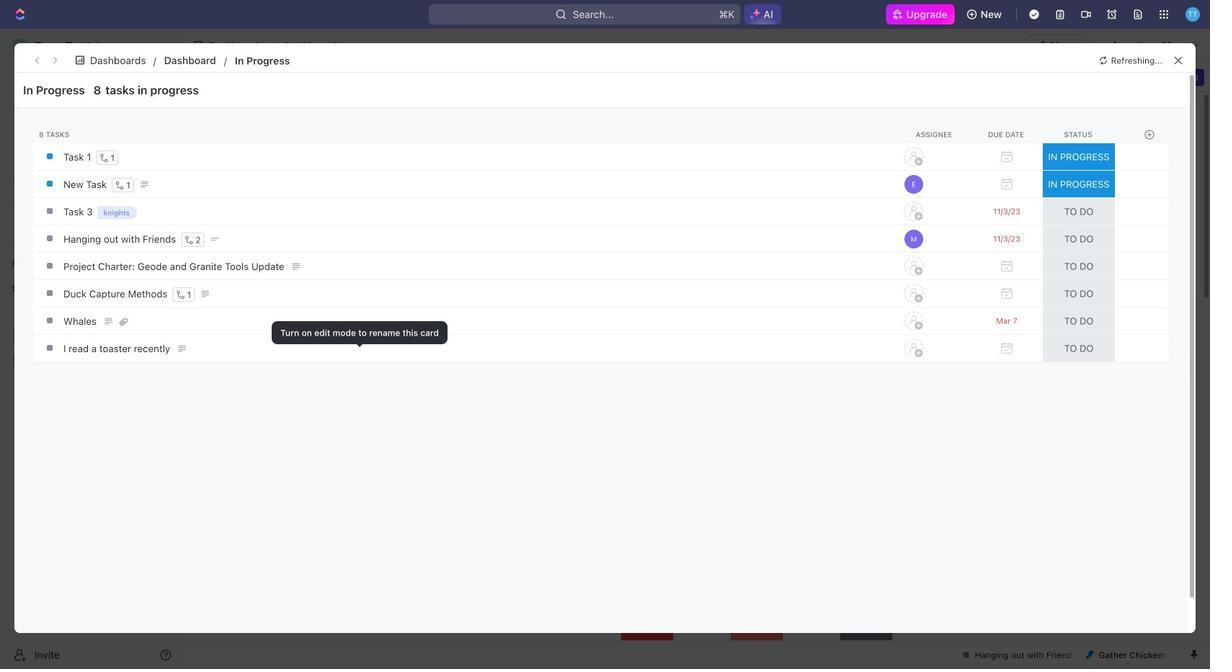Task type: vqa. For each thing, say whether or not it's contained in the screenshot.
tree inside the Sidebar NAVIGATION
yes



Task type: describe. For each thing, give the bounding box(es) containing it.
tree inside sidebar navigation
[[6, 300, 177, 421]]



Task type: locate. For each thing, give the bounding box(es) containing it.
drumstick bite image
[[1086, 651, 1095, 660]]

None text field
[[284, 37, 598, 55]]

tree
[[6, 300, 177, 421]]

sidebar navigation
[[0, 29, 184, 670]]



